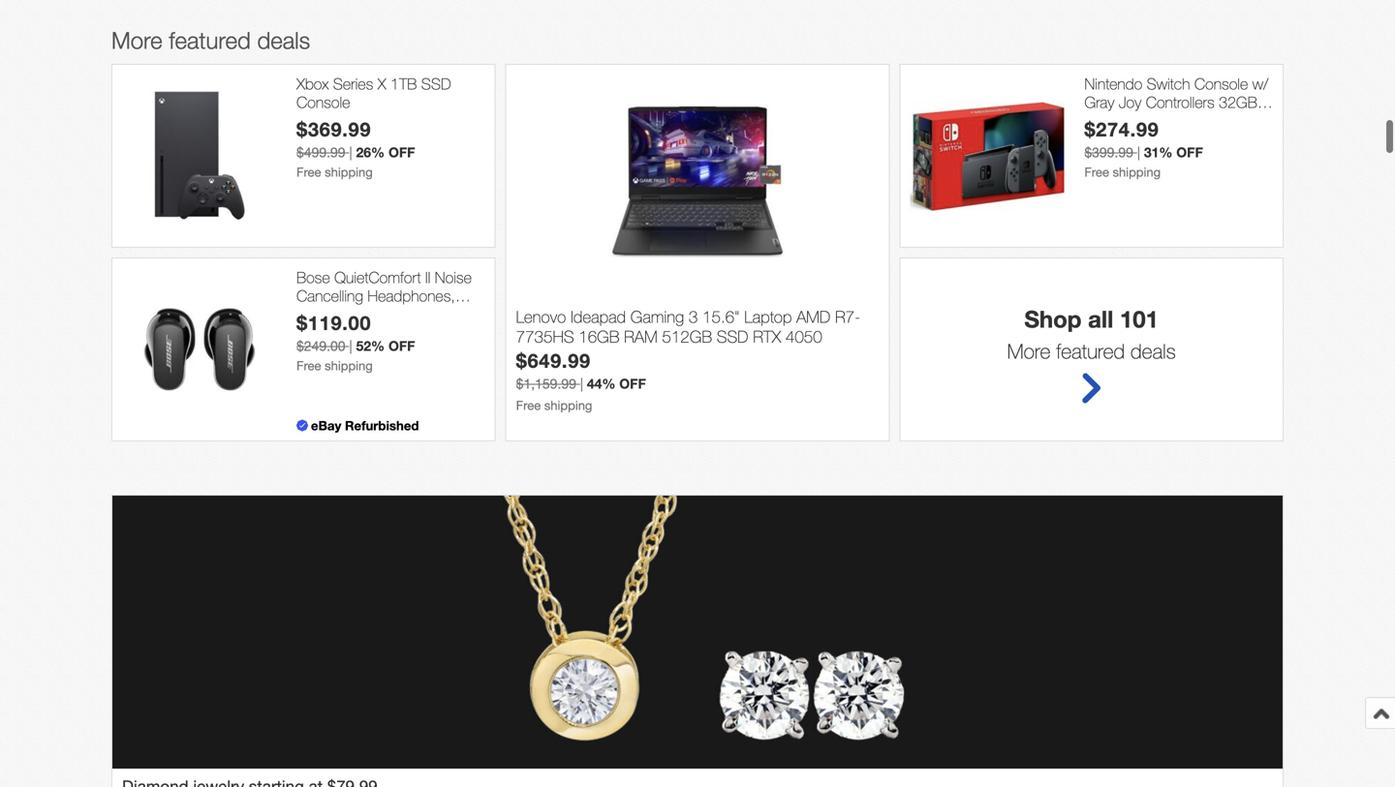 Task type: locate. For each thing, give the bounding box(es) containing it.
ideapad
[[571, 307, 626, 327]]

shipping down 31%
[[1113, 164, 1161, 180]]

$399.99
[[1084, 144, 1133, 160]]

more
[[111, 27, 162, 54], [1007, 339, 1051, 363]]

ssd
[[421, 75, 451, 93], [717, 327, 748, 346]]

free down $399.99
[[1084, 164, 1109, 180]]

deals
[[257, 27, 310, 54], [1131, 339, 1176, 363]]

featured
[[169, 27, 251, 54], [1056, 339, 1125, 363]]

1 horizontal spatial more
[[1007, 339, 1051, 363]]

1 vertical spatial console
[[296, 93, 350, 112]]

free inside $119.00 $249.00 | 52% off free shipping
[[296, 358, 321, 373]]

quietcomfort
[[334, 268, 421, 287]]

1 horizontal spatial featured
[[1056, 339, 1125, 363]]

shipping down 26%
[[325, 164, 373, 180]]

ssd down the 15.6"
[[717, 327, 748, 346]]

$369.99
[[296, 118, 371, 141]]

1 vertical spatial featured
[[1056, 339, 1125, 363]]

all
[[1088, 305, 1113, 333]]

0 horizontal spatial ssd
[[421, 75, 451, 93]]

ssd inside 'lenovo ideapad gaming 3 15.6" laptop amd r7- 7735hs 16gb ram 512gb ssd rtx 4050 $649.99 $1,159.99 | 44% off free shipping'
[[717, 327, 748, 346]]

7735hs
[[516, 327, 574, 346]]

| inside xbox series x 1tb ssd console $369.99 $499.99 | 26% off free shipping
[[349, 144, 352, 160]]

laptop
[[744, 307, 792, 327]]

series
[[333, 75, 373, 93]]

shipping inside xbox series x 1tb ssd console $369.99 $499.99 | 26% off free shipping
[[325, 164, 373, 180]]

refurbished
[[354, 305, 431, 324], [345, 418, 419, 433]]

| left 31%
[[1137, 144, 1140, 160]]

refurbished right ebay
[[345, 418, 419, 433]]

free inside $274.99 $399.99 | 31% off free shipping
[[1084, 164, 1109, 180]]

shipping
[[325, 164, 373, 180], [1113, 164, 1161, 180], [325, 358, 373, 373], [544, 398, 592, 413]]

refurbished inside bose quietcomfort ii noise cancelling headphones, certified refurbished
[[354, 305, 431, 324]]

0 horizontal spatial more
[[111, 27, 162, 54]]

1 horizontal spatial ssd
[[717, 327, 748, 346]]

free down $1,159.99
[[516, 398, 541, 413]]

shipping inside 'lenovo ideapad gaming 3 15.6" laptop amd r7- 7735hs 16gb ram 512gb ssd rtx 4050 $649.99 $1,159.99 | 44% off free shipping'
[[544, 398, 592, 413]]

101
[[1120, 305, 1159, 333]]

off
[[388, 144, 415, 160], [1176, 144, 1203, 160], [388, 338, 415, 354], [619, 376, 646, 392]]

free
[[296, 164, 321, 180], [1084, 164, 1109, 180], [296, 358, 321, 373], [516, 398, 541, 413]]

1tb
[[390, 75, 417, 93]]

headphones,
[[368, 287, 455, 305]]

noise
[[435, 268, 472, 287]]

off right 44%
[[619, 376, 646, 392]]

lenovo ideapad gaming 3 15.6" laptop amd r7- 7735hs 16gb ram 512gb ssd rtx 4050 $649.99 $1,159.99 | 44% off free shipping
[[516, 307, 860, 413]]

nintendo
[[1084, 75, 1142, 93]]

1 horizontal spatial console
[[1194, 75, 1248, 93]]

deals inside the shop all 101 more featured deals
[[1131, 339, 1176, 363]]

3
[[689, 307, 698, 327]]

ssd right 1tb at the top left of the page
[[421, 75, 451, 93]]

1 vertical spatial more
[[1007, 339, 1051, 363]]

ebay refurbished
[[311, 418, 419, 433]]

512gb
[[662, 327, 712, 346]]

0 vertical spatial ssd
[[421, 75, 451, 93]]

| inside $274.99 $399.99 | 31% off free shipping
[[1137, 144, 1140, 160]]

shipping down $1,159.99
[[544, 398, 592, 413]]

| left 44%
[[580, 376, 583, 392]]

console up 32gb
[[1194, 75, 1248, 93]]

0 vertical spatial deals
[[257, 27, 310, 54]]

free down $499.99
[[296, 164, 321, 180]]

44%
[[587, 376, 616, 392]]

shop all 101 more featured deals
[[1007, 305, 1176, 363]]

0 horizontal spatial console
[[296, 93, 350, 112]]

$499.99
[[296, 144, 345, 160]]

1 horizontal spatial deals
[[1131, 339, 1176, 363]]

shipping down 52%
[[325, 358, 373, 373]]

console down xbox on the top left of the page
[[296, 93, 350, 112]]

off right 26%
[[388, 144, 415, 160]]

refurbished down headphones,
[[354, 305, 431, 324]]

console
[[1194, 75, 1248, 93], [296, 93, 350, 112]]

ssd inside xbox series x 1tb ssd console $369.99 $499.99 | 26% off free shipping
[[421, 75, 451, 93]]

$1,159.99
[[516, 376, 576, 392]]

0 vertical spatial console
[[1194, 75, 1248, 93]]

deals up xbox on the top left of the page
[[257, 27, 310, 54]]

| left 26%
[[349, 144, 352, 160]]

|
[[349, 144, 352, 160], [1137, 144, 1140, 160], [349, 338, 352, 354], [580, 376, 583, 392]]

off right 52%
[[388, 338, 415, 354]]

deals down 101 at the top
[[1131, 339, 1176, 363]]

off inside 'lenovo ideapad gaming 3 15.6" laptop amd r7- 7735hs 16gb ram 512gb ssd rtx 4050 $649.99 $1,159.99 | 44% off free shipping'
[[619, 376, 646, 392]]

$274.99 $399.99 | 31% off free shipping
[[1084, 118, 1203, 180]]

gray
[[1084, 93, 1115, 112]]

0 horizontal spatial featured
[[169, 27, 251, 54]]

$119.00
[[296, 311, 371, 335]]

off right 31%
[[1176, 144, 1203, 160]]

1 vertical spatial ssd
[[717, 327, 748, 346]]

1 vertical spatial deals
[[1131, 339, 1176, 363]]

free down $249.00
[[296, 358, 321, 373]]

| left 52%
[[349, 338, 352, 354]]

xbox
[[296, 75, 329, 93]]

0 vertical spatial refurbished
[[354, 305, 431, 324]]

xbox series x 1tb ssd console $369.99 $499.99 | 26% off free shipping
[[296, 75, 451, 180]]



Task type: vqa. For each thing, say whether or not it's contained in the screenshot.
the -
no



Task type: describe. For each thing, give the bounding box(es) containing it.
more inside the shop all 101 more featured deals
[[1007, 339, 1051, 363]]

4050
[[786, 327, 822, 346]]

amd
[[796, 307, 830, 327]]

off inside $274.99 $399.99 | 31% off free shipping
[[1176, 144, 1203, 160]]

32gb
[[1219, 93, 1257, 112]]

ram
[[624, 327, 658, 346]]

free inside xbox series x 1tb ssd console $369.99 $499.99 | 26% off free shipping
[[296, 164, 321, 180]]

nintendo switch console w/ gray joy controllers 32gb v2
[[1084, 75, 1268, 130]]

bose
[[296, 268, 330, 287]]

| inside 'lenovo ideapad gaming 3 15.6" laptop amd r7- 7735hs 16gb ram 512gb ssd rtx 4050 $649.99 $1,159.99 | 44% off free shipping'
[[580, 376, 583, 392]]

switch
[[1147, 75, 1190, 93]]

console inside nintendo switch console w/ gray joy controllers 32gb v2
[[1194, 75, 1248, 93]]

nintendo switch console w/ gray joy controllers 32gb v2 link
[[1084, 75, 1273, 130]]

off inside $119.00 $249.00 | 52% off free shipping
[[388, 338, 415, 354]]

1 vertical spatial refurbished
[[345, 418, 419, 433]]

v2
[[1084, 112, 1102, 130]]

$274.99
[[1084, 118, 1159, 141]]

ebay
[[311, 418, 341, 433]]

xbox series x 1tb ssd console link
[[296, 75, 485, 112]]

w/
[[1252, 75, 1268, 93]]

controllers
[[1146, 93, 1215, 112]]

| inside $119.00 $249.00 | 52% off free shipping
[[349, 338, 352, 354]]

joy
[[1119, 93, 1141, 112]]

$119.00 $249.00 | 52% off free shipping
[[296, 311, 415, 373]]

15.6"
[[702, 307, 740, 327]]

bose quietcomfort ii noise cancelling headphones, certified refurbished link
[[296, 268, 485, 324]]

0 vertical spatial featured
[[169, 27, 251, 54]]

16gb
[[579, 327, 619, 346]]

31%
[[1144, 144, 1173, 160]]

bose quietcomfort ii noise cancelling headphones, certified refurbished
[[296, 268, 472, 324]]

0 vertical spatial more
[[111, 27, 162, 54]]

gaming
[[630, 307, 684, 327]]

free inside 'lenovo ideapad gaming 3 15.6" laptop amd r7- 7735hs 16gb ram 512gb ssd rtx 4050 $649.99 $1,159.99 | 44% off free shipping'
[[516, 398, 541, 413]]

cancelling
[[296, 287, 363, 305]]

$649.99
[[516, 349, 591, 372]]

shipping inside $119.00 $249.00 | 52% off free shipping
[[325, 358, 373, 373]]

off inside xbox series x 1tb ssd console $369.99 $499.99 | 26% off free shipping
[[388, 144, 415, 160]]

r7-
[[835, 307, 860, 327]]

lenovo ideapad gaming 3 15.6" laptop amd r7- 7735hs 16gb ram 512gb ssd rtx 4050 link
[[516, 307, 879, 349]]

rtx
[[753, 327, 781, 346]]

ii
[[425, 268, 430, 287]]

52%
[[356, 338, 385, 354]]

26%
[[356, 144, 385, 160]]

$249.00
[[296, 338, 345, 354]]

featured inside the shop all 101 more featured deals
[[1056, 339, 1125, 363]]

x
[[378, 75, 386, 93]]

more featured deals
[[111, 27, 310, 54]]

console inside xbox series x 1tb ssd console $369.99 $499.99 | 26% off free shipping
[[296, 93, 350, 112]]

shop
[[1024, 305, 1082, 333]]

lenovo
[[516, 307, 566, 327]]

certified
[[296, 305, 349, 324]]

shipping inside $274.99 $399.99 | 31% off free shipping
[[1113, 164, 1161, 180]]

0 horizontal spatial deals
[[257, 27, 310, 54]]



